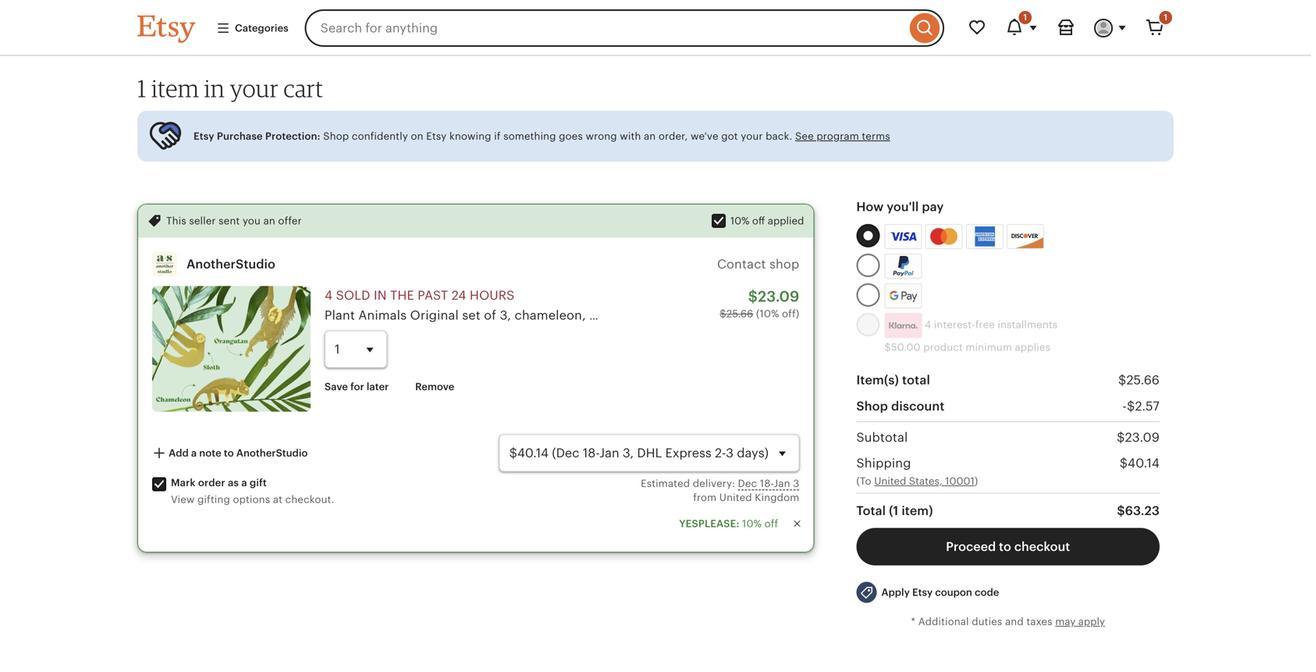 Task type: vqa. For each thing, say whether or not it's contained in the screenshot.


Task type: locate. For each thing, give the bounding box(es) containing it.
a inside dropdown button
[[191, 447, 197, 459]]

0 horizontal spatial 25.66
[[727, 308, 754, 320]]

3
[[793, 478, 800, 490]]

1 horizontal spatial a
[[241, 477, 247, 489]]

(10%
[[757, 308, 780, 320]]

estimated
[[641, 478, 690, 490]]

$ up -
[[1119, 373, 1127, 387]]

0 vertical spatial a
[[191, 447, 197, 459]]

delivery:
[[693, 478, 735, 490]]

anotherstudio inside dropdown button
[[236, 447, 308, 459]]

$ down $ 25.66
[[1127, 399, 1136, 413]]

1 vertical spatial your
[[741, 130, 763, 142]]

to inside button
[[999, 540, 1012, 554]]

total
[[857, 504, 886, 518]]

gift up options
[[250, 477, 267, 489]]

to right note
[[224, 447, 234, 459]]

1 vertical spatial in
[[374, 288, 387, 302]]

0 vertical spatial 23.09
[[758, 288, 800, 305]]

4
[[325, 288, 333, 302], [925, 319, 932, 331]]

gift right off)
[[809, 308, 830, 322]]

4 inside 4 sold in the past 24 hours plant animals original set of 3, chameleon, sloth and orangutan trio, cute plant gift
[[325, 288, 333, 302]]

1 horizontal spatial shop
[[857, 399, 889, 413]]

$ 40.14
[[1120, 457, 1160, 471]]

1 button
[[996, 9, 1048, 47]]

discount
[[892, 399, 945, 413]]

1 horizontal spatial an
[[644, 130, 656, 142]]

0 horizontal spatial in
[[204, 74, 225, 103]]

united down dec
[[720, 492, 752, 504]]

united down shipping
[[875, 475, 907, 487]]

1 vertical spatial anotherstudio
[[236, 447, 308, 459]]

* additional duties and taxes may apply
[[911, 616, 1106, 628]]

1 vertical spatial united
[[720, 492, 752, 504]]

24
[[452, 288, 467, 302]]

$50.00 product minimum applies
[[885, 342, 1051, 353]]

for
[[351, 381, 364, 393]]

0 horizontal spatial 1
[[137, 74, 146, 103]]

$ 23.09
[[1117, 431, 1160, 445]]

estimated delivery: dec 18-jan 3 from united kingdom
[[641, 478, 800, 504]]

your left cart
[[230, 74, 279, 103]]

0 vertical spatial united
[[875, 475, 907, 487]]

and left taxes
[[1006, 616, 1024, 628]]

pay in 4 installments image
[[885, 313, 922, 338]]

23.09 for $ 23.09
[[1126, 431, 1160, 445]]

none search field inside categories banner
[[305, 9, 945, 47]]

25.66 up - $ 2.57
[[1127, 373, 1160, 387]]

0 horizontal spatial a
[[191, 447, 197, 459]]

etsy right "on"
[[426, 130, 447, 142]]

remove button
[[404, 373, 466, 401]]

2.57
[[1136, 399, 1160, 413]]

1 vertical spatial to
[[999, 540, 1012, 554]]

1 horizontal spatial 1
[[1024, 12, 1028, 22]]

an right with
[[644, 130, 656, 142]]

25.66
[[727, 308, 754, 320], [1127, 373, 1160, 387]]

you'll
[[887, 200, 919, 214]]

gift
[[809, 308, 830, 322], [250, 477, 267, 489]]

gifting
[[198, 494, 230, 505]]

1 vertical spatial 10%
[[743, 518, 762, 530]]

wrong
[[586, 130, 617, 142]]

0 vertical spatial off
[[753, 215, 765, 227]]

purchase
[[217, 130, 263, 142]]

10% up the contact
[[731, 215, 750, 227]]

proceed to checkout button
[[857, 528, 1160, 566]]

$ left cute
[[720, 308, 727, 320]]

a right the add
[[191, 447, 197, 459]]

options
[[233, 494, 270, 505]]

your
[[230, 74, 279, 103], [741, 130, 763, 142]]

4 right pay in 4 installments image
[[925, 319, 932, 331]]

plant animals original set of 3, chameleon, sloth and orangutan trio, cute plant gift link
[[325, 308, 830, 322]]

yesplease:
[[680, 518, 740, 530]]

as
[[228, 477, 239, 489]]

plant
[[774, 308, 805, 322]]

duties
[[972, 616, 1003, 628]]

off)
[[782, 308, 800, 320]]

how
[[857, 200, 884, 214]]

1 horizontal spatial your
[[741, 130, 763, 142]]

in up animals
[[374, 288, 387, 302]]

sold
[[336, 288, 370, 302]]

etsy left purchase
[[194, 130, 214, 142]]

2 horizontal spatial 1
[[1164, 12, 1168, 22]]

$ down $ 23.09
[[1120, 457, 1128, 471]]

23.09 inside $ 23.09 $ 25.66 (10% off)
[[758, 288, 800, 305]]

2 horizontal spatial etsy
[[913, 587, 933, 599]]

1 vertical spatial 4
[[925, 319, 932, 331]]

and right sloth
[[623, 308, 646, 322]]

0 vertical spatial 4
[[325, 288, 333, 302]]

in inside 4 sold in the past 24 hours plant animals original set of 3, chameleon, sloth and orangutan trio, cute plant gift
[[374, 288, 387, 302]]

free
[[976, 319, 995, 331]]

contact
[[718, 257, 766, 271]]

1 vertical spatial a
[[241, 477, 247, 489]]

0 horizontal spatial 23.09
[[758, 288, 800, 305]]

item
[[151, 74, 199, 103]]

off left applied
[[753, 215, 765, 227]]

to right proceed
[[999, 540, 1012, 554]]

apply etsy coupon code button
[[845, 575, 1011, 610]]

note
[[199, 447, 221, 459]]

0 vertical spatial your
[[230, 74, 279, 103]]

$ down $ 40.14
[[1118, 504, 1126, 518]]

additional
[[919, 616, 970, 628]]

with
[[620, 130, 641, 142]]

0 vertical spatial gift
[[809, 308, 830, 322]]

protection:
[[265, 130, 321, 142]]

1 horizontal spatial gift
[[809, 308, 830, 322]]

1 horizontal spatial 25.66
[[1127, 373, 1160, 387]]

1 horizontal spatial 23.09
[[1126, 431, 1160, 445]]

$ 25.66
[[1119, 373, 1160, 387]]

in for the
[[374, 288, 387, 302]]

checkout.
[[285, 494, 334, 505]]

shop right protection:
[[323, 130, 349, 142]]

contact shop
[[718, 257, 800, 271]]

1 horizontal spatial and
[[1006, 616, 1024, 628]]

knowing
[[450, 130, 492, 142]]

1 vertical spatial gift
[[250, 477, 267, 489]]

chameleon,
[[515, 308, 586, 322]]

0 vertical spatial an
[[644, 130, 656, 142]]

0 horizontal spatial an
[[264, 215, 276, 227]]

0 horizontal spatial shop
[[323, 130, 349, 142]]

this
[[166, 215, 186, 227]]

anotherstudio down sent
[[187, 257, 276, 271]]

dec 18-jan 3 link
[[738, 478, 800, 490]]

a
[[191, 447, 197, 459], [241, 477, 247, 489]]

0 vertical spatial and
[[623, 308, 646, 322]]

$ 63.23
[[1118, 504, 1160, 518]]

american express image
[[969, 227, 1002, 247]]

1 horizontal spatial in
[[374, 288, 387, 302]]

order
[[198, 477, 225, 489]]

25.66 left (10%
[[727, 308, 754, 320]]

0 vertical spatial 25.66
[[727, 308, 754, 320]]

your right 'got'
[[741, 130, 763, 142]]

may apply button
[[1056, 615, 1106, 629]]

in right item
[[204, 74, 225, 103]]

installments
[[998, 319, 1058, 331]]

united inside estimated delivery: dec 18-jan 3 from united kingdom
[[720, 492, 752, 504]]

shop
[[323, 130, 349, 142], [857, 399, 889, 413]]

and
[[623, 308, 646, 322], [1006, 616, 1024, 628]]

1 item in your cart
[[137, 74, 324, 103]]

None search field
[[305, 9, 945, 47]]

anotherstudio up the mark order as a gift view gifting options at checkout.
[[236, 447, 308, 459]]

mastercard image
[[928, 227, 961, 247]]

$
[[749, 288, 758, 305], [720, 308, 727, 320], [1119, 373, 1127, 387], [1127, 399, 1136, 413], [1117, 431, 1126, 445], [1120, 457, 1128, 471], [1118, 504, 1126, 518]]

an right you
[[264, 215, 276, 227]]

23.09 up (10%
[[758, 288, 800, 305]]

0 vertical spatial shop
[[323, 130, 349, 142]]

off down kingdom
[[765, 518, 779, 530]]

something
[[504, 130, 556, 142]]

see
[[796, 130, 814, 142]]

0 vertical spatial anotherstudio
[[187, 257, 276, 271]]

1 vertical spatial and
[[1006, 616, 1024, 628]]

10001
[[946, 475, 975, 487]]

states,
[[909, 475, 943, 487]]

(1
[[889, 504, 899, 518]]

0 horizontal spatial to
[[224, 447, 234, 459]]

1 vertical spatial 23.09
[[1126, 431, 1160, 445]]

0 vertical spatial in
[[204, 74, 225, 103]]

1 vertical spatial 25.66
[[1127, 373, 1160, 387]]

0 horizontal spatial your
[[230, 74, 279, 103]]

etsy right apply
[[913, 587, 933, 599]]

$ for $ 40.14
[[1120, 457, 1128, 471]]

0 horizontal spatial united
[[720, 492, 752, 504]]

proceed to checkout
[[946, 540, 1071, 554]]

0 vertical spatial to
[[224, 447, 234, 459]]

later
[[367, 381, 389, 393]]

0 horizontal spatial etsy
[[194, 130, 214, 142]]

1 horizontal spatial 4
[[925, 319, 932, 331]]

and inside 4 sold in the past 24 hours plant animals original set of 3, chameleon, sloth and orangutan trio, cute plant gift
[[623, 308, 646, 322]]

$ up cute
[[749, 288, 758, 305]]

0 horizontal spatial gift
[[250, 477, 267, 489]]

off
[[753, 215, 765, 227], [765, 518, 779, 530]]

how you'll pay
[[857, 200, 944, 214]]

)
[[975, 475, 979, 487]]

1 vertical spatial an
[[264, 215, 276, 227]]

mark order as a gift view gifting options at checkout.
[[171, 477, 334, 505]]

4 up plant
[[325, 288, 333, 302]]

10% down kingdom
[[743, 518, 762, 530]]

shop down item(s)
[[857, 399, 889, 413]]

23.09 up 40.14
[[1126, 431, 1160, 445]]

1 horizontal spatial to
[[999, 540, 1012, 554]]

$ down -
[[1117, 431, 1126, 445]]

may
[[1056, 616, 1076, 628]]

a right as
[[241, 477, 247, 489]]

0 horizontal spatial and
[[623, 308, 646, 322]]

0 horizontal spatial 4
[[325, 288, 333, 302]]

total (1 item)
[[857, 504, 934, 518]]

1 vertical spatial shop
[[857, 399, 889, 413]]

item)
[[902, 504, 934, 518]]



Task type: describe. For each thing, give the bounding box(es) containing it.
$ for $ 23.09 $ 25.66 (10% off)
[[749, 288, 758, 305]]

terms
[[862, 130, 891, 142]]

18-
[[760, 478, 774, 490]]

gift inside the mark order as a gift view gifting options at checkout.
[[250, 477, 267, 489]]

etsy purchase protection: shop confidently on etsy knowing if something goes wrong with an order, we've got your back. see program terms
[[194, 130, 891, 142]]

anotherstudio link
[[187, 257, 276, 271]]

plant animals original set of 3, chameleon, sloth and orangutan trio, cute plant gift image
[[152, 286, 311, 412]]

apply
[[882, 587, 910, 599]]

apply etsy coupon code
[[882, 587, 1000, 599]]

google pay image
[[886, 284, 922, 308]]

10% off applied
[[731, 215, 804, 227]]

paypal image
[[887, 256, 920, 277]]

animals
[[359, 308, 407, 322]]

of
[[484, 308, 497, 322]]

jan
[[774, 478, 791, 490]]

1 link
[[1137, 9, 1174, 47]]

cute
[[744, 308, 771, 322]]

add a note to anotherstudio
[[166, 447, 308, 459]]

1 inside the 1 popup button
[[1024, 12, 1028, 22]]

$ for $ 23.09
[[1117, 431, 1126, 445]]

$ for $ 63.23
[[1118, 504, 1126, 518]]

dec
[[738, 478, 758, 490]]

visa image
[[890, 230, 917, 244]]

applies
[[1015, 342, 1051, 353]]

past
[[418, 288, 448, 302]]

3,
[[500, 308, 511, 322]]

program
[[817, 130, 860, 142]]

1 inside the "1" link
[[1164, 12, 1168, 22]]

25.66 inside $ 23.09 $ 25.66 (10% off)
[[727, 308, 754, 320]]

(to united states, 10001 )
[[857, 475, 979, 487]]

on
[[411, 130, 424, 142]]

the
[[390, 288, 414, 302]]

plant
[[325, 308, 355, 322]]

original
[[410, 308, 459, 322]]

1 horizontal spatial etsy
[[426, 130, 447, 142]]

63.23
[[1126, 504, 1160, 518]]

to inside dropdown button
[[224, 447, 234, 459]]

discover image
[[1008, 227, 1046, 250]]

kingdom
[[755, 492, 800, 504]]

1 horizontal spatial united
[[875, 475, 907, 487]]

taxes
[[1027, 616, 1053, 628]]

gift inside 4 sold in the past 24 hours plant animals original set of 3, chameleon, sloth and orangutan trio, cute plant gift
[[809, 308, 830, 322]]

yesplease: 10% off
[[680, 518, 779, 530]]

this seller sent you an offer
[[166, 215, 302, 227]]

*
[[911, 616, 916, 628]]

shipping
[[857, 457, 912, 471]]

$ for $ 25.66
[[1119, 373, 1127, 387]]

at
[[273, 494, 283, 505]]

confidently
[[352, 130, 408, 142]]

if
[[494, 130, 501, 142]]

united states, 10001 button
[[875, 474, 975, 488]]

you
[[243, 215, 261, 227]]

apply
[[1079, 616, 1106, 628]]

in for your
[[204, 74, 225, 103]]

seller
[[189, 215, 216, 227]]

4 for 4 interest-free installments
[[925, 319, 932, 331]]

anotherstudio image
[[152, 252, 177, 277]]

code
[[975, 587, 1000, 599]]

add
[[169, 447, 189, 459]]

shop
[[770, 257, 800, 271]]

pay
[[922, 200, 944, 214]]

shop discount
[[857, 399, 945, 413]]

$50.00
[[885, 342, 921, 353]]

interest-
[[934, 319, 976, 331]]

4 for 4 sold in the past 24 hours plant animals original set of 3, chameleon, sloth and orangutan trio, cute plant gift
[[325, 288, 333, 302]]

contact shop button
[[718, 257, 800, 271]]

save for later
[[325, 381, 389, 393]]

coupon
[[936, 587, 973, 599]]

view
[[171, 494, 195, 505]]

a inside the mark order as a gift view gifting options at checkout.
[[241, 477, 247, 489]]

cart
[[284, 74, 324, 103]]

- $ 2.57
[[1123, 399, 1160, 413]]

(to
[[857, 475, 872, 487]]

$ 23.09 $ 25.66 (10% off)
[[720, 288, 800, 320]]

save for later button
[[313, 373, 401, 401]]

offer
[[278, 215, 302, 227]]

categories
[[235, 22, 289, 34]]

total
[[903, 373, 931, 387]]

0 vertical spatial 10%
[[731, 215, 750, 227]]

categories banner
[[109, 0, 1202, 56]]

etsy inside dropdown button
[[913, 587, 933, 599]]

mark
[[171, 477, 196, 489]]

item(s) total
[[857, 373, 931, 387]]

hours
[[470, 288, 515, 302]]

trio,
[[716, 308, 740, 322]]

sent
[[219, 215, 240, 227]]

item(s)
[[857, 373, 899, 387]]

Search for anything text field
[[305, 9, 907, 47]]

remove
[[415, 381, 455, 393]]

subtotal
[[857, 431, 908, 445]]

we've
[[691, 130, 719, 142]]

23.09 for $ 23.09 $ 25.66 (10% off)
[[758, 288, 800, 305]]

1 vertical spatial off
[[765, 518, 779, 530]]



